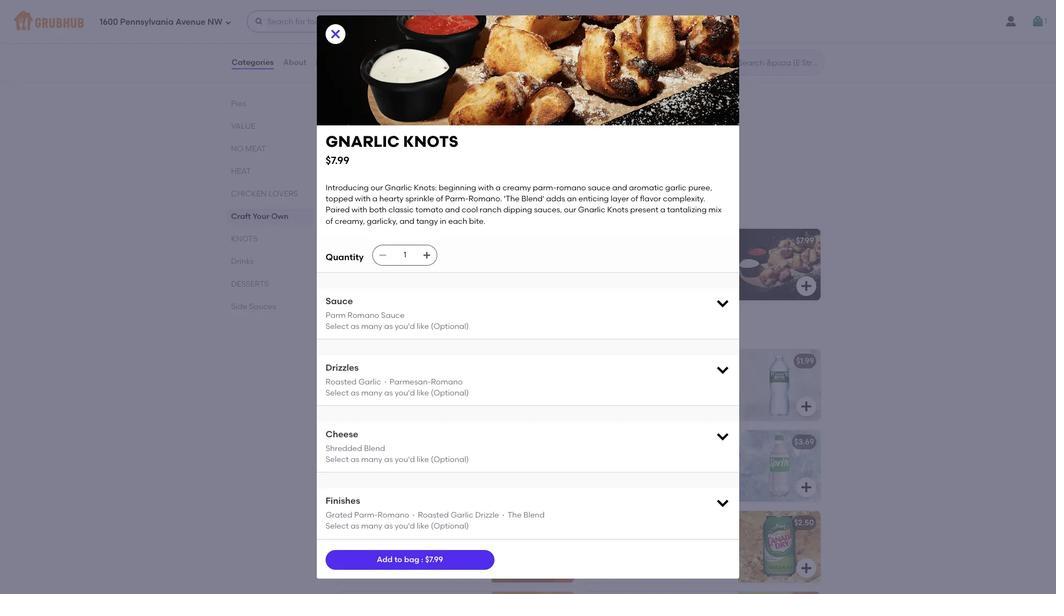 Task type: locate. For each thing, give the bounding box(es) containing it.
own
[[395, 116, 416, 125], [394, 132, 414, 141]]

introducing
[[326, 183, 369, 192]]

parm- right grated
[[354, 511, 378, 520]]

many down the bottled coke
[[361, 455, 382, 464]]

select inside cheese shredded blend select as many as you'd like (optional)
[[326, 455, 349, 464]]

reviews button
[[315, 43, 347, 83]]

1
[[1045, 16, 1048, 26]]

you'd inside drizzles roasted garlic ∙ parmesan-romano select as many as you'd like (optional)
[[395, 388, 415, 398]]

craft your own pizza
[[343, 116, 440, 125]]

select down shredded
[[326, 455, 349, 464]]

own up craft your own pizza
[[396, 83, 423, 97]]

our up "hearty"
[[371, 183, 383, 192]]

pies tab
[[231, 98, 308, 109]]

categories button
[[231, 43, 274, 83]]

both
[[369, 205, 387, 215]]

add
[[377, 555, 393, 564]]

toppings
[[343, 154, 383, 163]]

3 select from the top
[[326, 455, 349, 464]]

svg image
[[1032, 15, 1045, 28], [255, 17, 263, 26], [379, 251, 387, 260], [423, 251, 431, 260], [553, 400, 567, 413], [800, 400, 813, 413], [715, 429, 731, 444], [553, 481, 567, 494], [800, 481, 813, 494], [715, 495, 731, 511], [800, 562, 813, 575]]

beginning
[[439, 183, 476, 192]]

gnarlic down knots
[[590, 236, 626, 245]]

bottled for bottled fanta orange
[[343, 518, 379, 528]]

own for by
[[394, 132, 414, 141]]

1 horizontal spatial parm-
[[445, 194, 469, 204]]

gnarlic up toppings
[[326, 132, 400, 151]]

and
[[612, 183, 627, 192], [445, 205, 460, 215], [400, 217, 415, 226]]

many up add
[[361, 522, 382, 531]]

you'd
[[395, 322, 415, 331], [395, 388, 415, 398], [395, 455, 415, 464], [395, 522, 415, 531]]

our down an
[[564, 205, 576, 215]]

by
[[416, 132, 426, 141]]

1 vertical spatial craft your own
[[231, 212, 289, 221]]

craft your own pizza image
[[492, 109, 574, 180]]

1 horizontal spatial your
[[368, 83, 393, 97]]

many up smartwater
[[361, 322, 382, 331]]

of down paired
[[326, 217, 333, 226]]

categories
[[232, 58, 274, 67]]

garlic left drizzle
[[451, 511, 473, 520]]

select down grated
[[326, 522, 349, 531]]

1l
[[399, 357, 407, 366]]

ginger ale image
[[738, 511, 821, 583]]

many down smartwater
[[361, 388, 382, 398]]

search icon image
[[721, 56, 734, 69]]

roasted right "fanta" at the bottom left of the page
[[418, 511, 449, 520]]

0 horizontal spatial garlic
[[359, 377, 381, 387]]

vegan knots image
[[492, 229, 574, 300]]

1 like from the top
[[417, 322, 429, 331]]

0 horizontal spatial our
[[371, 183, 383, 192]]

0 vertical spatial blend
[[364, 444, 385, 453]]

as down drizzles
[[351, 388, 359, 398]]

0 horizontal spatial gnarlic
[[326, 132, 400, 151]]

1 horizontal spatial blend
[[524, 511, 545, 520]]

bottled spring water image
[[738, 349, 821, 421]]

knots for gnarlic knots $7.99
[[403, 132, 458, 151]]

with up romano.
[[478, 183, 494, 192]]

like inside cheese shredded blend select as many as you'd like (optional)
[[417, 455, 429, 464]]

own inside tab
[[271, 212, 289, 221]]

present
[[630, 205, 659, 215]]

0 vertical spatial your
[[371, 116, 393, 125]]

0 horizontal spatial your
[[253, 212, 269, 221]]

0 horizontal spatial craft your own
[[231, 212, 289, 221]]

you'd up add to bag : $7.99
[[395, 522, 415, 531]]

side sauces
[[231, 302, 276, 311]]

2 like from the top
[[417, 388, 429, 398]]

garlicky,
[[367, 217, 398, 226]]

bottled sprite image
[[738, 430, 821, 502]]

knots inside knots tab
[[231, 234, 258, 244]]

4 select from the top
[[326, 522, 349, 531]]

(optional) inside 'finishes grated parm-romano ∙ roasted garlic drizzle ∙ the blend select as many as you'd like (optional)'
[[431, 522, 469, 531]]

2 many from the top
[[361, 388, 382, 398]]

no meat tab
[[231, 143, 308, 155]]

1 vertical spatial roasted
[[418, 511, 449, 520]]

0 horizontal spatial sauce
[[326, 296, 353, 306]]

as down parmesan-
[[384, 388, 393, 398]]

craft for craft your own by clicking below to add or remove toppings
[[343, 132, 369, 141]]

0 vertical spatial drinks
[[231, 257, 254, 266]]

0 horizontal spatial a
[[373, 194, 378, 204]]

desserts
[[231, 279, 269, 289]]

no meat
[[231, 144, 266, 153]]

select down parm
[[326, 322, 349, 331]]

1 horizontal spatial garlic
[[451, 511, 473, 520]]

1 vertical spatial and
[[445, 205, 460, 215]]

0 vertical spatial our
[[371, 183, 383, 192]]

your up craft your own pizza
[[368, 83, 393, 97]]

ranch
[[480, 205, 502, 215]]

bottled left 'coke'
[[343, 437, 379, 447]]

bottled fanta orange image
[[492, 511, 574, 583]]

1 vertical spatial a
[[373, 194, 378, 204]]

∙
[[383, 377, 388, 387], [411, 511, 416, 520], [501, 511, 506, 520]]

1 vertical spatial own
[[271, 212, 289, 221]]

or
[[404, 143, 416, 152]]

$2.50
[[794, 518, 814, 528]]

gnarlic up "hearty"
[[385, 183, 412, 192]]

romano
[[348, 311, 379, 320], [431, 377, 463, 387], [378, 511, 409, 520]]

0 vertical spatial parm-
[[445, 194, 469, 204]]

3 like from the top
[[417, 455, 429, 464]]

blend right shredded
[[364, 444, 385, 453]]

bottled coke button
[[337, 430, 574, 502]]

many inside drizzles roasted garlic ∙ parmesan-romano select as many as you'd like (optional)
[[361, 388, 382, 398]]

craft your own down chicken lovers
[[231, 212, 289, 221]]

many inside cheese shredded blend select as many as you'd like (optional)
[[361, 455, 382, 464]]

garlic inside 'finishes grated parm-romano ∙ roasted garlic drizzle ∙ the blend select as many as you'd like (optional)'
[[451, 511, 473, 520]]

about
[[283, 58, 306, 67]]

0 vertical spatial craft your own
[[335, 83, 423, 97]]

many
[[361, 322, 382, 331], [361, 388, 382, 398], [361, 455, 382, 464], [361, 522, 382, 531]]

topped
[[326, 194, 353, 204]]

gnarlic for gnarlic knots $7.99
[[326, 132, 400, 151]]

1 vertical spatial own
[[394, 132, 414, 141]]

you'd down 'coke'
[[395, 455, 415, 464]]

sauce up parm
[[326, 296, 353, 306]]

2 you'd from the top
[[395, 388, 415, 398]]

2 craft from the top
[[343, 132, 369, 141]]

3 (optional) from the top
[[431, 455, 469, 464]]

adds
[[546, 194, 565, 204]]

(optional)
[[431, 322, 469, 331], [431, 388, 469, 398], [431, 455, 469, 464], [431, 522, 469, 531]]

1 horizontal spatial craft your own
[[335, 83, 423, 97]]

1 many from the top
[[361, 322, 382, 331]]

knots down present
[[628, 236, 655, 245]]

0 horizontal spatial craft
[[231, 212, 251, 221]]

$3.69
[[794, 437, 814, 447]]

1 horizontal spatial our
[[564, 205, 576, 215]]

select down drizzles
[[326, 388, 349, 398]]

your down chicken lovers
[[253, 212, 269, 221]]

Search &pizza (E Street) search field
[[737, 58, 821, 68]]

4 you'd from the top
[[395, 522, 415, 531]]

about button
[[283, 43, 307, 83]]

drinks down parm
[[335, 324, 371, 337]]

2 bottled from the top
[[343, 518, 379, 528]]

mango passion fruit image
[[492, 592, 574, 594]]

shredded
[[326, 444, 362, 453]]

parm- down beginning at top
[[445, 194, 469, 204]]

Input item quantity number field
[[393, 245, 417, 265]]

2 vertical spatial and
[[400, 217, 415, 226]]

drizzle
[[475, 511, 499, 520]]

with up both
[[355, 194, 371, 204]]

1 vertical spatial sauce
[[381, 311, 405, 320]]

romano inside sauce parm romano sauce select as many as you'd like (optional)
[[348, 311, 379, 320]]

∙ right "fanta" at the bottom left of the page
[[411, 511, 416, 520]]

quantity
[[326, 252, 364, 262]]

gnarlic
[[326, 132, 400, 151], [590, 236, 626, 245]]

creamy
[[503, 183, 531, 192]]

0 vertical spatial craft
[[343, 116, 370, 125]]

and down "classic"
[[400, 217, 415, 226]]

your inside craft your own by clicking below to add or remove toppings
[[371, 132, 392, 141]]

knots down 'pizza'
[[403, 132, 458, 151]]

0 horizontal spatial ∙
[[383, 377, 388, 387]]

0 vertical spatial own
[[396, 83, 423, 97]]

drinks up desserts
[[231, 257, 254, 266]]

garlic
[[359, 377, 381, 387], [451, 511, 473, 520]]

mix
[[709, 205, 722, 215]]

3 many from the top
[[361, 455, 382, 464]]

2 (optional) from the top
[[431, 388, 469, 398]]

drinks tab
[[231, 256, 308, 267]]

knots
[[607, 205, 628, 215]]

$1.99 button
[[583, 349, 821, 421]]

4 (optional) from the top
[[431, 522, 469, 531]]

1 vertical spatial craft
[[343, 132, 369, 141]]

1 vertical spatial garlic
[[451, 511, 473, 520]]

1 horizontal spatial roasted
[[418, 511, 449, 520]]

knots down garlicky,
[[373, 236, 400, 245]]

2 vertical spatial a
[[660, 205, 666, 215]]

craft down reviews button at the left of page
[[335, 83, 365, 97]]

0 vertical spatial romano
[[348, 311, 379, 320]]

1 vertical spatial romano
[[431, 377, 463, 387]]

bottled for bottled coke
[[343, 437, 379, 447]]

craft down chicken
[[231, 212, 251, 221]]

∙ left the
[[501, 511, 506, 520]]

1 vertical spatial gnarlic
[[590, 236, 626, 245]]

∙ down smartwater 1l
[[383, 377, 388, 387]]

like inside drizzles roasted garlic ∙ parmesan-romano select as many as you'd like (optional)
[[417, 388, 429, 398]]

knots inside gnarlic knots $7.99
[[403, 132, 458, 151]]

of right layer
[[631, 194, 638, 204]]

a down flavor
[[660, 205, 666, 215]]

0 horizontal spatial gnarlic
[[385, 183, 412, 192]]

with
[[478, 183, 494, 192], [355, 194, 371, 204], [352, 205, 367, 215]]

your for by
[[371, 132, 392, 141]]

0 horizontal spatial blend
[[364, 444, 385, 453]]

svg image
[[225, 19, 231, 26], [329, 28, 342, 41], [553, 39, 567, 52], [800, 39, 813, 52], [553, 280, 567, 293], [800, 280, 813, 293], [715, 295, 731, 311], [715, 362, 731, 378]]

value
[[231, 122, 255, 131]]

pennsylvania
[[120, 17, 174, 27]]

0 vertical spatial roasted
[[326, 377, 357, 387]]

garlic inside drizzles roasted garlic ∙ parmesan-romano select as many as you'd like (optional)
[[359, 377, 381, 387]]

4 many from the top
[[361, 522, 382, 531]]

1 horizontal spatial and
[[445, 205, 460, 215]]

a up both
[[373, 194, 378, 204]]

finishes
[[326, 496, 360, 506]]

chicken
[[231, 189, 267, 199]]

in
[[440, 217, 447, 226]]

roasted down drizzles
[[326, 377, 357, 387]]

parm- inside 'finishes grated parm-romano ∙ roasted garlic drizzle ∙ the blend select as many as you'd like (optional)'
[[354, 511, 378, 520]]

knots up drinks tab
[[231, 234, 258, 244]]

of up tomato at the left of page
[[436, 194, 443, 204]]

3 you'd from the top
[[395, 455, 415, 464]]

1 you'd from the top
[[395, 322, 415, 331]]

as up add
[[384, 522, 393, 531]]

blend right the
[[524, 511, 545, 520]]

select inside 'finishes grated parm-romano ∙ roasted garlic drizzle ∙ the blend select as many as you'd like (optional)'
[[326, 522, 349, 531]]

gnarlic down enticing
[[578, 205, 606, 215]]

puree,
[[689, 183, 712, 192]]

∙ inside drizzles roasted garlic ∙ parmesan-romano select as many as you'd like (optional)
[[383, 377, 388, 387]]

(optional) inside drizzles roasted garlic ∙ parmesan-romano select as many as you'd like (optional)
[[431, 388, 469, 398]]

own
[[396, 83, 423, 97], [271, 212, 289, 221]]

0 horizontal spatial of
[[326, 217, 333, 226]]

tomato
[[416, 205, 443, 215]]

own for pizza
[[395, 116, 416, 125]]

1 vertical spatial your
[[371, 132, 392, 141]]

2 vertical spatial romano
[[378, 511, 409, 520]]

roasted
[[326, 377, 357, 387], [418, 511, 449, 520]]

meat
[[245, 144, 266, 153]]

roasted inside drizzles roasted garlic ∙ parmesan-romano select as many as you'd like (optional)
[[326, 377, 357, 387]]

sauce up 1l at the bottom left
[[381, 311, 405, 320]]

1 select from the top
[[326, 322, 349, 331]]

0 vertical spatial garlic
[[359, 377, 381, 387]]

bottled inside bottled fanta orange button
[[343, 518, 379, 528]]

$13.99 +
[[543, 116, 570, 125]]

1 horizontal spatial craft
[[335, 83, 365, 97]]

an
[[567, 194, 577, 204]]

1 vertical spatial parm-
[[354, 511, 378, 520]]

main navigation navigation
[[0, 0, 1056, 43]]

with up creamy,
[[352, 205, 367, 215]]

0 vertical spatial gnarlic
[[385, 183, 412, 192]]

2 horizontal spatial a
[[660, 205, 666, 215]]

1 horizontal spatial drinks
[[335, 324, 371, 337]]

gnarlic
[[385, 183, 412, 192], [578, 205, 606, 215]]

gnarlic inside gnarlic knots $7.99
[[326, 132, 400, 151]]

classic
[[389, 205, 414, 215]]

0 vertical spatial bottled
[[343, 437, 379, 447]]

0 vertical spatial gnarlic
[[326, 132, 400, 151]]

1 craft from the top
[[343, 116, 370, 125]]

parmesan-
[[390, 377, 431, 387]]

0 horizontal spatial and
[[400, 217, 415, 226]]

$13.99
[[543, 116, 565, 125]]

craft your own tab
[[231, 211, 308, 222]]

1 vertical spatial bottled
[[343, 518, 379, 528]]

0 vertical spatial own
[[395, 116, 416, 125]]

1 horizontal spatial sauce
[[381, 311, 405, 320]]

0 horizontal spatial roasted
[[326, 377, 357, 387]]

craft for craft your own pizza
[[343, 116, 370, 125]]

a up romano.
[[496, 183, 501, 192]]

2 horizontal spatial and
[[612, 183, 627, 192]]

2 select from the top
[[326, 388, 349, 398]]

$1.99
[[796, 357, 814, 366]]

0 horizontal spatial parm-
[[354, 511, 378, 520]]

desserts tab
[[231, 278, 308, 290]]

1 bottled from the top
[[343, 437, 379, 447]]

smartwater 1l
[[343, 357, 407, 366]]

you'd up 1l at the bottom left
[[395, 322, 415, 331]]

lovers
[[269, 189, 298, 199]]

bottled inside bottled coke button
[[343, 437, 379, 447]]

1 horizontal spatial a
[[496, 183, 501, 192]]

you'd down parmesan-
[[395, 388, 415, 398]]

1 horizontal spatial gnarlic
[[578, 205, 606, 215]]

own left 'pizza'
[[395, 116, 416, 125]]

own inside craft your own by clicking below to add or remove toppings
[[394, 132, 414, 141]]

craft inside craft your own by clicking below to add or remove toppings
[[343, 132, 369, 141]]

own down 'lovers'
[[271, 212, 289, 221]]

bite.
[[469, 217, 486, 226]]

own up or at the top left
[[394, 132, 414, 141]]

0 horizontal spatial drinks
[[231, 257, 254, 266]]

select inside drizzles roasted garlic ∙ parmesan-romano select as many as you'd like (optional)
[[326, 388, 349, 398]]

bottled down finishes on the bottom of the page
[[343, 518, 379, 528]]

4 like from the top
[[417, 522, 429, 531]]

orange
[[408, 518, 443, 528]]

0 horizontal spatial own
[[271, 212, 289, 221]]

your for pizza
[[371, 116, 393, 125]]

1 horizontal spatial own
[[396, 83, 423, 97]]

blend inside 'finishes grated parm-romano ∙ roasted garlic drizzle ∙ the blend select as many as you'd like (optional)'
[[524, 511, 545, 520]]

and up layer
[[612, 183, 627, 192]]

romano inside drizzles roasted garlic ∙ parmesan-romano select as many as you'd like (optional)
[[431, 377, 463, 387]]

drinks
[[231, 257, 254, 266], [335, 324, 371, 337]]

bottled fanta orange button
[[337, 511, 574, 583]]

1 vertical spatial blend
[[524, 511, 545, 520]]

1 vertical spatial with
[[355, 194, 371, 204]]

1 (optional) from the top
[[431, 322, 469, 331]]

parm-
[[445, 194, 469, 204], [354, 511, 378, 520]]

garlic down smartwater
[[359, 377, 381, 387]]

side sauces tab
[[231, 301, 308, 312]]

1 vertical spatial craft
[[231, 212, 251, 221]]

and up the each
[[445, 205, 460, 215]]

1 vertical spatial your
[[253, 212, 269, 221]]

bottled coke image
[[492, 430, 574, 502]]

cbr image
[[738, 0, 821, 60]]

1 horizontal spatial gnarlic
[[590, 236, 626, 245]]

craft your own up craft your own pizza
[[335, 83, 423, 97]]

a
[[496, 183, 501, 192], [373, 194, 378, 204], [660, 205, 666, 215]]

bottled
[[343, 437, 379, 447], [343, 518, 379, 528]]

gnarlic knots image
[[738, 229, 821, 300]]



Task type: describe. For each thing, give the bounding box(es) containing it.
parm-
[[533, 183, 557, 192]]

2 horizontal spatial ∙
[[501, 511, 506, 520]]

2 vertical spatial with
[[352, 205, 367, 215]]

sauce
[[588, 183, 611, 192]]

$3.69 button
[[583, 430, 821, 502]]

knots for gnarlic knots
[[628, 236, 655, 245]]

knots tab
[[231, 233, 308, 245]]

parm- inside "introducing our gnarlic knots: beginning with a creamy parm-romano sauce and aromatic garlic puree, topped with a hearty sprinkle of parm-romano. 'the blend' adds an enticing layer of flavor complexity. paired with both classic tomato and cool ranch dipping sauces, our gnarlic knots present a tantalizing mix of creamy, garlicky, and tangy in each bite."
[[445, 194, 469, 204]]

1 horizontal spatial of
[[436, 194, 443, 204]]

no
[[231, 144, 244, 153]]

below
[[343, 143, 371, 152]]

romano inside 'finishes grated parm-romano ∙ roasted garlic drizzle ∙ the blend select as many as you'd like (optional)'
[[378, 511, 409, 520]]

add to bag : $7.99
[[377, 555, 443, 564]]

1600 pennsylvania avenue nw
[[100, 17, 223, 27]]

sauce parm romano sauce select as many as you'd like (optional)
[[326, 296, 469, 331]]

cool
[[462, 205, 478, 215]]

tantalizing
[[667, 205, 707, 215]]

as down 'coke'
[[384, 455, 393, 464]]

0 vertical spatial craft
[[335, 83, 365, 97]]

smartwater 1l button
[[337, 349, 574, 421]]

svg image inside 1 button
[[1032, 15, 1045, 28]]

introducing our gnarlic knots: beginning with a creamy parm-romano sauce and aromatic garlic puree, topped with a hearty sprinkle of parm-romano. 'the blend' adds an enticing layer of flavor complexity. paired with both classic tomato and cool ranch dipping sauces, our gnarlic knots present a tantalizing mix of creamy, garlicky, and tangy in each bite.
[[326, 183, 724, 226]]

coke
[[381, 437, 403, 447]]

blend'
[[522, 194, 545, 204]]

$2.50 button
[[583, 511, 821, 583]]

sauces
[[249, 302, 276, 311]]

parm
[[326, 311, 346, 320]]

0 vertical spatial sauce
[[326, 296, 353, 306]]

you'd inside 'finishes grated parm-romano ∙ roasted garlic drizzle ∙ the blend select as many as you'd like (optional)'
[[395, 522, 415, 531]]

complexity.
[[663, 194, 705, 204]]

ginger berry lemonade soda image
[[738, 592, 821, 594]]

knots for vegan knots
[[373, 236, 400, 245]]

'the
[[504, 194, 520, 204]]

select inside sauce parm romano sauce select as many as you'd like (optional)
[[326, 322, 349, 331]]

+
[[565, 116, 570, 125]]

cheese shredded blend select as many as you'd like (optional)
[[326, 429, 469, 464]]

gnarlic knots $7.99
[[326, 132, 458, 167]]

like inside sauce parm romano sauce select as many as you'd like (optional)
[[417, 322, 429, 331]]

0 vertical spatial a
[[496, 183, 501, 192]]

0 vertical spatial with
[[478, 183, 494, 192]]

1 vertical spatial our
[[564, 205, 576, 215]]

chicken lovers
[[231, 189, 298, 199]]

romano
[[557, 183, 586, 192]]

the
[[508, 511, 522, 520]]

craft your own inside tab
[[231, 212, 289, 221]]

as down shredded
[[351, 455, 359, 464]]

side
[[231, 302, 247, 311]]

1 vertical spatial drinks
[[335, 324, 371, 337]]

hearty
[[379, 194, 404, 204]]

craft inside tab
[[231, 212, 251, 221]]

:
[[421, 555, 423, 564]]

add
[[385, 143, 402, 152]]

remove
[[418, 143, 450, 152]]

1 button
[[1032, 12, 1048, 31]]

bag
[[404, 555, 419, 564]]

many inside sauce parm romano sauce select as many as you'd like (optional)
[[361, 322, 382, 331]]

bottled fanta orange
[[343, 518, 443, 528]]

paired
[[326, 205, 350, 215]]

drizzles
[[326, 363, 359, 373]]

dirty bird image
[[492, 0, 574, 60]]

sauces,
[[534, 205, 562, 215]]

craft your own by clicking below to add or remove toppings
[[343, 132, 466, 163]]

smartwater
[[343, 357, 397, 366]]

to
[[395, 555, 402, 564]]

0 vertical spatial your
[[368, 83, 393, 97]]

vegan
[[343, 236, 371, 245]]

nw
[[208, 17, 223, 27]]

reviews
[[316, 58, 346, 67]]

fanta
[[381, 518, 406, 528]]

heat tab
[[231, 166, 308, 177]]

roasted inside 'finishes grated parm-romano ∙ roasted garlic drizzle ∙ the blend select as many as you'd like (optional)'
[[418, 511, 449, 520]]

1 vertical spatial gnarlic
[[578, 205, 606, 215]]

chicken lovers tab
[[231, 188, 308, 200]]

knots:
[[414, 183, 437, 192]]

enticing
[[579, 194, 609, 204]]

cheese
[[326, 429, 358, 440]]

knots down introducing at the left top
[[335, 203, 376, 217]]

drinks inside tab
[[231, 257, 254, 266]]

flavor
[[640, 194, 661, 204]]

finishes grated parm-romano ∙ roasted garlic drizzle ∙ the blend select as many as you'd like (optional)
[[326, 496, 545, 531]]

you'd inside cheese shredded blend select as many as you'd like (optional)
[[395, 455, 415, 464]]

aromatic
[[629, 183, 664, 192]]

grated
[[326, 511, 353, 520]]

as up smartwater 1l
[[384, 322, 393, 331]]

sprinkle
[[405, 194, 434, 204]]

layer
[[611, 194, 629, 204]]

(optional) inside sauce parm romano sauce select as many as you'd like (optional)
[[431, 322, 469, 331]]

drizzles roasted garlic ∙ parmesan-romano select as many as you'd like (optional)
[[326, 363, 469, 398]]

2 horizontal spatial of
[[631, 194, 638, 204]]

your inside craft your own tab
[[253, 212, 269, 221]]

svg image inside main navigation navigation
[[225, 19, 231, 26]]

0 vertical spatial and
[[612, 183, 627, 192]]

1600
[[100, 17, 118, 27]]

clicking
[[428, 132, 466, 141]]

romano.
[[469, 194, 502, 204]]

value tab
[[231, 120, 308, 132]]

as down grated
[[351, 522, 359, 531]]

gnarlic knots
[[590, 236, 655, 245]]

smartwater 1l image
[[492, 349, 574, 421]]

you'd inside sauce parm romano sauce select as many as you'd like (optional)
[[395, 322, 415, 331]]

as up smartwater
[[351, 322, 359, 331]]

each
[[448, 217, 467, 226]]

gnarlic for gnarlic knots
[[590, 236, 626, 245]]

avenue
[[176, 17, 206, 27]]

pizza
[[417, 116, 440, 125]]

garlic
[[665, 183, 687, 192]]

(optional) inside cheese shredded blend select as many as you'd like (optional)
[[431, 455, 469, 464]]

$7.99 inside gnarlic knots $7.99
[[326, 154, 350, 167]]

like inside 'finishes grated parm-romano ∙ roasted garlic drizzle ∙ the blend select as many as you'd like (optional)'
[[417, 522, 429, 531]]

creamy,
[[335, 217, 365, 226]]

many inside 'finishes grated parm-romano ∙ roasted garlic drizzle ∙ the blend select as many as you'd like (optional)'
[[361, 522, 382, 531]]

blend inside cheese shredded blend select as many as you'd like (optional)
[[364, 444, 385, 453]]

1 horizontal spatial ∙
[[411, 511, 416, 520]]

pies
[[231, 99, 246, 108]]

to
[[373, 143, 384, 152]]



Task type: vqa. For each thing, say whether or not it's contained in the screenshot.
leftmost "Craft Your Own"
yes



